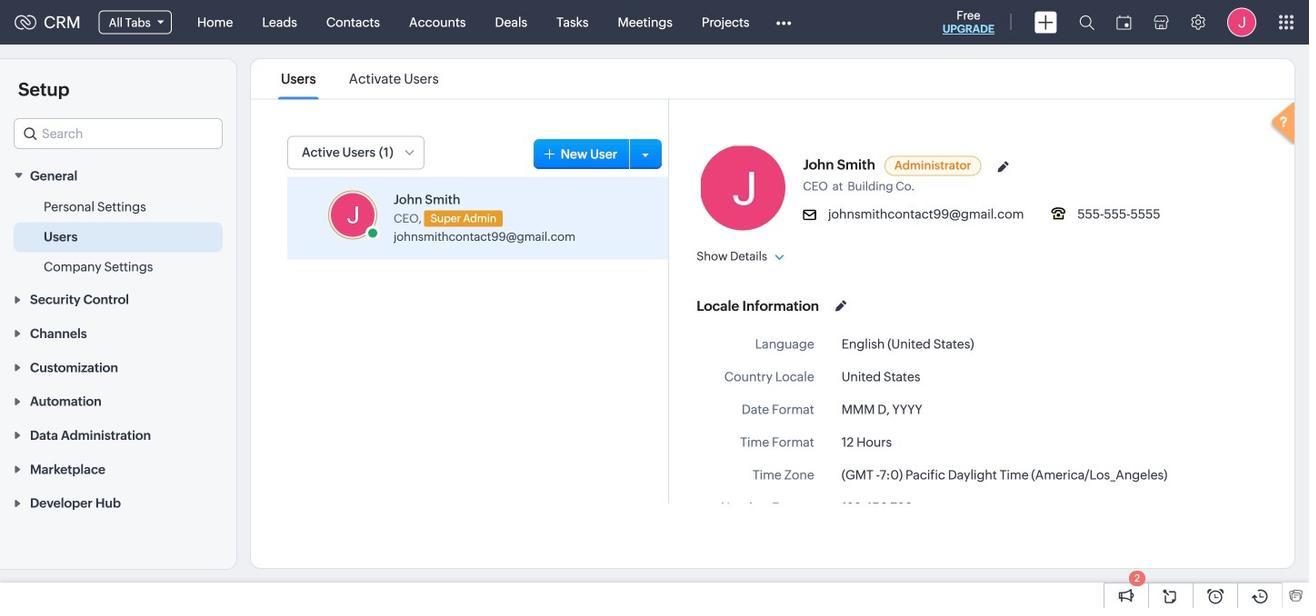 Task type: describe. For each thing, give the bounding box(es) containing it.
calendar image
[[1117, 15, 1132, 30]]

none field search
[[14, 118, 223, 149]]

search element
[[1068, 0, 1106, 45]]

create menu image
[[1035, 11, 1058, 33]]

Search text field
[[15, 119, 222, 148]]



Task type: vqa. For each thing, say whether or not it's contained in the screenshot.
The Contacts image
no



Task type: locate. For each thing, give the bounding box(es) containing it.
create menu element
[[1024, 0, 1068, 44]]

region
[[0, 192, 236, 282]]

profile element
[[1217, 0, 1268, 44]]

Other Modules field
[[764, 8, 803, 37]]

search image
[[1079, 15, 1095, 30]]

profile image
[[1228, 8, 1257, 37]]

list
[[265, 59, 455, 99]]

None field
[[88, 7, 183, 38], [14, 118, 223, 149], [88, 7, 183, 38]]

logo image
[[15, 15, 36, 30]]



